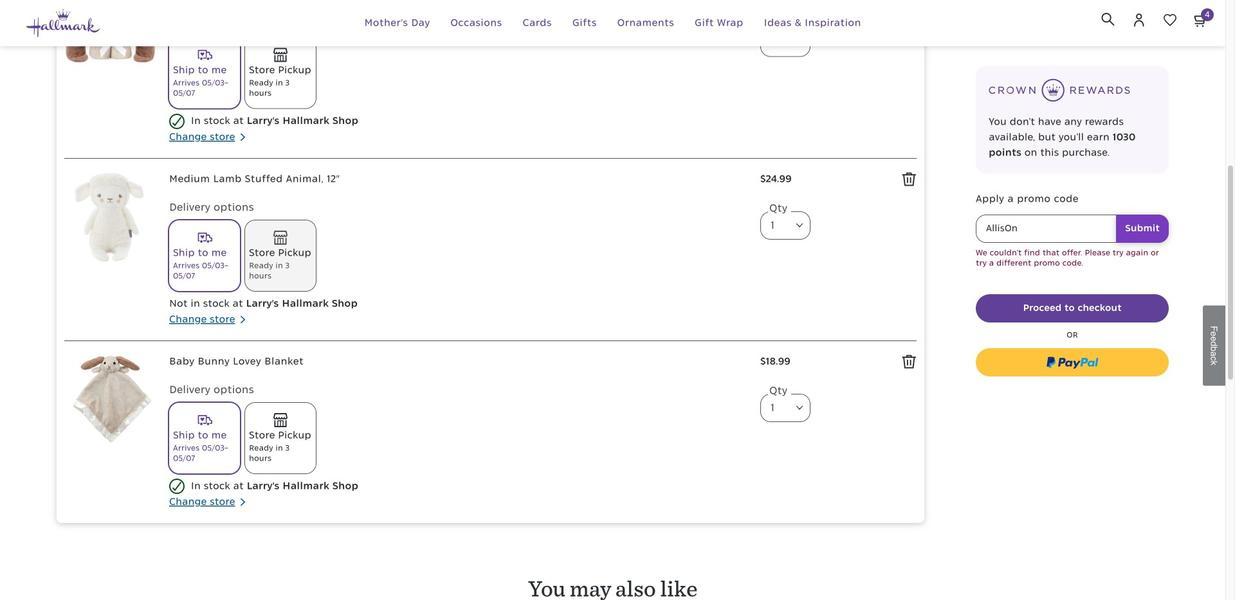 Task type: vqa. For each thing, say whether or not it's contained in the screenshot.
Essential Accessibility "image"
no



Task type: describe. For each thing, give the bounding box(es) containing it.
baby bunny lovey blanket, , large image
[[64, 354, 156, 446]]

delivery options element for medium lamb stuffed animal, 12", , large image
[[169, 200, 747, 296]]

baby bunny hooded blanket with pockets, , large image
[[64, 0, 156, 81]]

remove medium lamb stuffed animal, 12" image
[[902, 172, 917, 187]]

1 option group from the top
[[169, 38, 747, 113]]

1 delivery options element from the top
[[169, 17, 747, 113]]

option group for medium lamb stuffed animal, 12", , large image
[[169, 220, 747, 296]]

search image
[[1101, 12, 1115, 26]]

hallmark logo image
[[26, 9, 100, 37]]



Task type: locate. For each thing, give the bounding box(es) containing it.
None text field
[[976, 215, 1169, 243]]

1 vertical spatial delivery options element
[[169, 200, 747, 296]]

2 vertical spatial option group
[[169, 403, 747, 479]]

2 option group from the top
[[169, 220, 747, 296]]

3 option group from the top
[[169, 403, 747, 479]]

1 vertical spatial option group
[[169, 220, 747, 296]]

2 delivery options element from the top
[[169, 200, 747, 296]]

3 delivery options element from the top
[[169, 383, 747, 479]]

2 vertical spatial delivery options element
[[169, 383, 747, 479]]

delivery options element
[[169, 17, 747, 113], [169, 200, 747, 296], [169, 383, 747, 479]]

None radio
[[169, 38, 240, 108], [245, 38, 316, 108], [169, 220, 240, 291], [169, 403, 240, 474], [169, 38, 240, 108], [245, 38, 316, 108], [169, 220, 240, 291], [169, 403, 240, 474]]

0 vertical spatial delivery options element
[[169, 17, 747, 113]]

None search field
[[1094, 5, 1122, 33]]

my account dropdown menu image
[[1131, 12, 1147, 28]]

None radio
[[245, 220, 316, 291], [245, 403, 316, 474], [245, 220, 316, 291], [245, 403, 316, 474]]

option group for the baby bunny lovey blanket, , large image
[[169, 403, 747, 479]]

crown rewards element
[[976, 66, 1169, 174]]

remove baby bunny lovey blanket image
[[902, 355, 917, 370]]

medium lamb stuffed animal, 12", , large image
[[64, 172, 156, 264]]

alert
[[976, 248, 1169, 269]]

0 vertical spatial option group
[[169, 38, 747, 113]]

cart actions element
[[976, 295, 1169, 377]]

option group
[[169, 38, 747, 113], [169, 220, 747, 296], [169, 403, 747, 479]]

main menu. menu bar
[[231, 0, 994, 46]]

delivery options element for the baby bunny lovey blanket, , large image
[[169, 383, 747, 479]]



